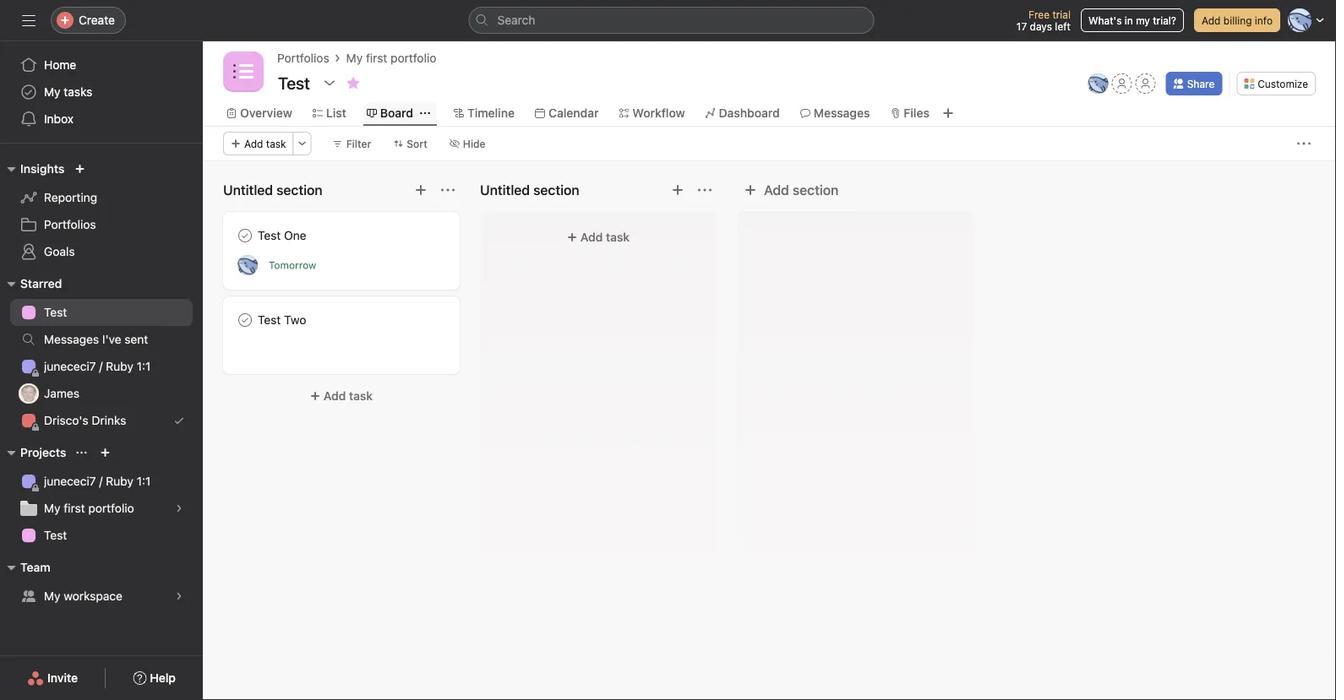 Task type: locate. For each thing, give the bounding box(es) containing it.
0 vertical spatial portfolios
[[277, 51, 329, 65]]

drisco's drinks
[[44, 414, 126, 428]]

junececi7 / ruby 1:1 down new project or portfolio image
[[44, 475, 151, 488]]

invite
[[47, 671, 78, 685]]

1 vertical spatial completed image
[[235, 310, 255, 330]]

2 vertical spatial add task button
[[223, 381, 460, 412]]

0 vertical spatial junececi7 / ruby 1:1 link
[[10, 353, 193, 380]]

first up board link
[[366, 51, 387, 65]]

messages left the i've at left
[[44, 333, 99, 347]]

0 vertical spatial portfolios link
[[277, 49, 329, 68]]

completed image for test two
[[235, 310, 255, 330]]

2 junececi7 from the top
[[44, 475, 96, 488]]

junececi7
[[44, 360, 96, 374], [44, 475, 96, 488]]

goals
[[44, 245, 75, 259]]

portfolios
[[277, 51, 329, 65], [44, 218, 96, 232]]

see details, my first portfolio image
[[174, 504, 184, 514]]

my first portfolio link
[[346, 49, 436, 68], [10, 495, 193, 522]]

0 vertical spatial first
[[366, 51, 387, 65]]

test link up the teams element
[[10, 522, 193, 549]]

0 horizontal spatial my first portfolio
[[44, 502, 134, 516]]

hide sidebar image
[[22, 14, 35, 27]]

1 vertical spatial first
[[64, 502, 85, 516]]

0 horizontal spatial task
[[266, 138, 286, 150]]

free
[[1029, 8, 1050, 20]]

messages
[[814, 106, 870, 120], [44, 333, 99, 347]]

2 vertical spatial task
[[349, 389, 373, 403]]

ra left 'tomorrow'
[[241, 259, 254, 271]]

1 horizontal spatial more section actions image
[[698, 183, 712, 197]]

ja
[[23, 388, 34, 400]]

my tasks
[[44, 85, 92, 99]]

add for "add section" button in the right of the page
[[764, 182, 789, 198]]

test down starred at top left
[[44, 306, 67, 319]]

untitled section down hide
[[480, 182, 579, 198]]

1 vertical spatial ruby
[[106, 475, 133, 488]]

ra
[[1092, 78, 1105, 90], [241, 259, 254, 271]]

days
[[1030, 20, 1052, 32]]

portfolio up tab actions image
[[391, 51, 436, 65]]

more section actions image
[[441, 183, 455, 197], [698, 183, 712, 197]]

0 vertical spatial junececi7
[[44, 360, 96, 374]]

global element
[[0, 41, 203, 143]]

my first portfolio link down new project or portfolio image
[[10, 495, 193, 522]]

2 more section actions image from the left
[[698, 183, 712, 197]]

junececi7 / ruby 1:1 down messages i've sent
[[44, 360, 151, 374]]

1 vertical spatial task
[[606, 230, 630, 244]]

my down team
[[44, 589, 60, 603]]

hide
[[463, 138, 486, 150]]

my first portfolio down show options, current sort, top icon
[[44, 502, 134, 516]]

portfolio inside projects element
[[88, 502, 134, 516]]

1 more section actions image from the left
[[441, 183, 455, 197]]

0 vertical spatial completed checkbox
[[235, 226, 255, 246]]

projects button
[[0, 443, 66, 463]]

one
[[284, 229, 306, 243]]

first
[[366, 51, 387, 65], [64, 502, 85, 516]]

my down projects
[[44, 502, 60, 516]]

ruby
[[106, 360, 133, 374], [106, 475, 133, 488]]

1 vertical spatial junececi7 / ruby 1:1
[[44, 475, 151, 488]]

test link
[[10, 299, 193, 326], [10, 522, 193, 549]]

add for bottommost add task button
[[324, 389, 346, 403]]

test up team
[[44, 529, 67, 543]]

0 horizontal spatial portfolios
[[44, 218, 96, 232]]

add task
[[244, 138, 286, 150], [581, 230, 630, 244], [324, 389, 373, 403]]

test left one
[[258, 229, 281, 243]]

2 completed image from the top
[[235, 310, 255, 330]]

1 horizontal spatial ra button
[[1088, 74, 1109, 94]]

inbox
[[44, 112, 74, 126]]

filter
[[346, 138, 371, 150]]

0 horizontal spatial portfolio
[[88, 502, 134, 516]]

junececi7 / ruby 1:1
[[44, 360, 151, 374], [44, 475, 151, 488]]

2 horizontal spatial task
[[606, 230, 630, 244]]

my tasks link
[[10, 79, 193, 106]]

remove from starred image
[[346, 76, 360, 90]]

starred
[[20, 277, 62, 291]]

1 horizontal spatial add task
[[324, 389, 373, 403]]

2 junececi7 / ruby 1:1 from the top
[[44, 475, 151, 488]]

/ inside starred element
[[99, 360, 103, 374]]

add task image
[[671, 183, 685, 197]]

workflow link
[[619, 104, 685, 123]]

my first portfolio
[[346, 51, 436, 65], [44, 502, 134, 516]]

portfolios up show options image
[[277, 51, 329, 65]]

workflow
[[633, 106, 685, 120]]

more section actions image right add task image
[[698, 183, 712, 197]]

2 junececi7 / ruby 1:1 link from the top
[[10, 468, 193, 495]]

untitled section up test one
[[223, 182, 323, 198]]

17
[[1017, 20, 1027, 32]]

1 horizontal spatial untitled section
[[480, 182, 579, 198]]

teams element
[[0, 553, 203, 614]]

1 vertical spatial completed checkbox
[[235, 310, 255, 330]]

1 1:1 from the top
[[137, 360, 151, 374]]

2 completed checkbox from the top
[[235, 310, 255, 330]]

1 horizontal spatial messages
[[814, 106, 870, 120]]

1 vertical spatial junececi7 / ruby 1:1 link
[[10, 468, 193, 495]]

2 test link from the top
[[10, 522, 193, 549]]

1 junececi7 / ruby 1:1 link from the top
[[10, 353, 193, 380]]

test
[[258, 229, 281, 243], [44, 306, 67, 319], [258, 313, 281, 327], [44, 529, 67, 543]]

messages left the files link
[[814, 106, 870, 120]]

projects element
[[0, 438, 203, 553]]

1 ruby from the top
[[106, 360, 133, 374]]

/ down new project or portfolio image
[[99, 475, 103, 488]]

portfolios inside insights element
[[44, 218, 96, 232]]

my
[[346, 51, 363, 65], [44, 85, 60, 99], [44, 502, 60, 516], [44, 589, 60, 603]]

0 horizontal spatial untitled section
[[223, 182, 323, 198]]

billing
[[1224, 14, 1252, 26]]

completed checkbox left test two
[[235, 310, 255, 330]]

1 completed checkbox from the top
[[235, 226, 255, 246]]

create
[[79, 13, 115, 27]]

completed image left test two
[[235, 310, 255, 330]]

0 vertical spatial my first portfolio
[[346, 51, 436, 65]]

1 junececi7 from the top
[[44, 360, 96, 374]]

1 vertical spatial portfolios link
[[10, 211, 193, 238]]

ruby down the i've at left
[[106, 360, 133, 374]]

1 horizontal spatial first
[[366, 51, 387, 65]]

1 vertical spatial portfolios
[[44, 218, 96, 232]]

1 horizontal spatial portfolios link
[[277, 49, 329, 68]]

0 horizontal spatial first
[[64, 502, 85, 516]]

0 vertical spatial task
[[266, 138, 286, 150]]

messages for messages i've sent
[[44, 333, 99, 347]]

test one
[[258, 229, 306, 243]]

board link
[[367, 104, 413, 123]]

1 horizontal spatial ra
[[1092, 78, 1105, 90]]

junececi7 / ruby 1:1 link
[[10, 353, 193, 380], [10, 468, 193, 495]]

calendar link
[[535, 104, 599, 123]]

my inside my workspace link
[[44, 589, 60, 603]]

0 vertical spatial messages
[[814, 106, 870, 120]]

new image
[[75, 164, 85, 174]]

more actions image down customize
[[1297, 137, 1311, 150]]

drisco's drinks link
[[10, 407, 193, 434]]

add billing info button
[[1194, 8, 1280, 32]]

ra down what's
[[1092, 78, 1105, 90]]

1 vertical spatial messages
[[44, 333, 99, 347]]

1 completed image from the top
[[235, 226, 255, 246]]

0 horizontal spatial messages
[[44, 333, 99, 347]]

1 test link from the top
[[10, 299, 193, 326]]

add task button
[[223, 132, 294, 156], [490, 222, 707, 253], [223, 381, 460, 412]]

0 vertical spatial 1:1
[[137, 360, 151, 374]]

task
[[266, 138, 286, 150], [606, 230, 630, 244], [349, 389, 373, 403]]

overview link
[[227, 104, 292, 123]]

junececi7 down show options, current sort, top icon
[[44, 475, 96, 488]]

0 horizontal spatial my first portfolio link
[[10, 495, 193, 522]]

what's
[[1089, 14, 1122, 26]]

customize
[[1258, 78, 1308, 90]]

2 untitled section from the left
[[480, 182, 579, 198]]

2 1:1 from the top
[[137, 475, 151, 488]]

/ down messages i've sent "link"
[[99, 360, 103, 374]]

messages for messages
[[814, 106, 870, 120]]

junececi7 / ruby 1:1 link down new project or portfolio image
[[10, 468, 193, 495]]

completed checkbox for test two
[[235, 310, 255, 330]]

my left tasks
[[44, 85, 60, 99]]

james
[[44, 387, 79, 401]]

my first portfolio link up remove from starred image
[[346, 49, 436, 68]]

see details, my workspace image
[[174, 592, 184, 602]]

0 horizontal spatial add task
[[244, 138, 286, 150]]

more actions image left filter dropdown button
[[297, 139, 307, 149]]

portfolios link
[[277, 49, 329, 68], [10, 211, 193, 238]]

add for middle add task button
[[581, 230, 603, 244]]

ra button left 'tomorrow'
[[237, 255, 258, 276]]

reporting link
[[10, 184, 193, 211]]

in
[[1125, 14, 1133, 26]]

1 vertical spatial 1:1
[[137, 475, 151, 488]]

0 vertical spatial add task
[[244, 138, 286, 150]]

sent
[[125, 333, 148, 347]]

home link
[[10, 52, 193, 79]]

ruby down new project or portfolio image
[[106, 475, 133, 488]]

0 horizontal spatial portfolios link
[[10, 211, 193, 238]]

0 vertical spatial ruby
[[106, 360, 133, 374]]

1 vertical spatial my first portfolio link
[[10, 495, 193, 522]]

ruby inside starred element
[[106, 360, 133, 374]]

1 vertical spatial /
[[99, 475, 103, 488]]

0 horizontal spatial ra button
[[237, 255, 258, 276]]

1 untitled section from the left
[[223, 182, 323, 198]]

help button
[[122, 663, 187, 694]]

portfolios link up show options image
[[277, 49, 329, 68]]

1 vertical spatial junececi7
[[44, 475, 96, 488]]

0 vertical spatial my first portfolio link
[[346, 49, 436, 68]]

1 vertical spatial my first portfolio
[[44, 502, 134, 516]]

untitled section
[[223, 182, 323, 198], [480, 182, 579, 198]]

my first portfolio up remove from starred image
[[346, 51, 436, 65]]

junececi7 inside projects element
[[44, 475, 96, 488]]

completed image left test one
[[235, 226, 255, 246]]

test link up messages i've sent
[[10, 299, 193, 326]]

ra button down what's
[[1088, 74, 1109, 94]]

more section actions image right add task icon
[[441, 183, 455, 197]]

junececi7 up james
[[44, 360, 96, 374]]

0 vertical spatial /
[[99, 360, 103, 374]]

junececi7 / ruby 1:1 link down messages i've sent
[[10, 353, 193, 380]]

0 vertical spatial completed image
[[235, 226, 255, 246]]

inbox link
[[10, 106, 193, 133]]

home
[[44, 58, 76, 72]]

list
[[326, 106, 346, 120]]

2 / from the top
[[99, 475, 103, 488]]

add
[[1202, 14, 1221, 26], [244, 138, 263, 150], [764, 182, 789, 198], [581, 230, 603, 244], [324, 389, 346, 403]]

1 vertical spatial ra
[[241, 259, 254, 271]]

overview
[[240, 106, 292, 120]]

0 vertical spatial ra button
[[1088, 74, 1109, 94]]

junececi7 inside starred element
[[44, 360, 96, 374]]

completed checkbox left test one
[[235, 226, 255, 246]]

1 junececi7 / ruby 1:1 from the top
[[44, 360, 151, 374]]

junececi7 / ruby 1:1 inside starred element
[[44, 360, 151, 374]]

messages inside "link"
[[44, 333, 99, 347]]

portfolios link inside insights element
[[10, 211, 193, 238]]

more actions image
[[1297, 137, 1311, 150], [297, 139, 307, 149]]

0 vertical spatial junececi7 / ruby 1:1
[[44, 360, 151, 374]]

1 vertical spatial test link
[[10, 522, 193, 549]]

0 horizontal spatial more section actions image
[[441, 183, 455, 197]]

ruby inside projects element
[[106, 475, 133, 488]]

portfolios link down reporting
[[10, 211, 193, 238]]

1 / from the top
[[99, 360, 103, 374]]

portfolio down new project or portfolio image
[[88, 502, 134, 516]]

add section button
[[737, 175, 845, 205]]

add tab image
[[941, 106, 955, 120]]

more section actions image for add task icon
[[441, 183, 455, 197]]

/ inside projects element
[[99, 475, 103, 488]]

reporting
[[44, 191, 97, 205]]

1 vertical spatial ra button
[[237, 255, 258, 276]]

portfolios down reporting
[[44, 218, 96, 232]]

2 ruby from the top
[[106, 475, 133, 488]]

0 vertical spatial test link
[[10, 299, 193, 326]]

portfolio
[[391, 51, 436, 65], [88, 502, 134, 516]]

None text field
[[274, 68, 314, 98]]

1 vertical spatial portfolio
[[88, 502, 134, 516]]

completed image
[[235, 226, 255, 246], [235, 310, 255, 330]]

first down show options, current sort, top icon
[[64, 502, 85, 516]]

Completed checkbox
[[235, 226, 255, 246], [235, 310, 255, 330]]

0 vertical spatial portfolio
[[391, 51, 436, 65]]

1 vertical spatial add task
[[581, 230, 630, 244]]



Task type: vqa. For each thing, say whether or not it's contained in the screenshot.
junececi7 / Ruby 1:1 link
yes



Task type: describe. For each thing, give the bounding box(es) containing it.
what's in my trial?
[[1089, 14, 1176, 26]]

show options image
[[323, 76, 336, 90]]

test left two
[[258, 313, 281, 327]]

hide button
[[442, 132, 493, 156]]

create button
[[51, 7, 126, 34]]

1:1 inside starred element
[[137, 360, 151, 374]]

test inside starred element
[[44, 306, 67, 319]]

add task image
[[414, 183, 428, 197]]

tasks
[[64, 85, 92, 99]]

search button
[[469, 7, 874, 34]]

info
[[1255, 14, 1273, 26]]

add billing info
[[1202, 14, 1273, 26]]

messages i've sent link
[[10, 326, 193, 353]]

completed checkbox for test one
[[235, 226, 255, 246]]

first inside projects element
[[64, 502, 85, 516]]

projects
[[20, 446, 66, 460]]

test link inside projects element
[[10, 522, 193, 549]]

my up remove from starred image
[[346, 51, 363, 65]]

free trial 17 days left
[[1017, 8, 1071, 32]]

two
[[284, 313, 306, 327]]

1 horizontal spatial portfolios
[[277, 51, 329, 65]]

show options, current sort, top image
[[76, 448, 87, 458]]

1 horizontal spatial my first portfolio
[[346, 51, 436, 65]]

team
[[20, 561, 50, 575]]

tab actions image
[[420, 108, 430, 118]]

my workspace
[[44, 589, 122, 603]]

workspace
[[64, 589, 122, 603]]

2 vertical spatial add task
[[324, 389, 373, 403]]

team button
[[0, 558, 50, 578]]

new project or portfolio image
[[100, 448, 110, 458]]

i've
[[102, 333, 121, 347]]

sort
[[407, 138, 428, 150]]

1 vertical spatial add task button
[[490, 222, 707, 253]]

completed image for test one
[[235, 226, 255, 246]]

section
[[793, 182, 839, 198]]

my inside my tasks link
[[44, 85, 60, 99]]

my first portfolio inside projects element
[[44, 502, 134, 516]]

insights button
[[0, 159, 65, 179]]

list link
[[313, 104, 346, 123]]

test two
[[258, 313, 306, 327]]

customize button
[[1237, 72, 1316, 96]]

starred element
[[0, 269, 203, 438]]

board
[[380, 106, 413, 120]]

1:1 inside projects element
[[137, 475, 151, 488]]

calendar
[[548, 106, 599, 120]]

0 horizontal spatial ra
[[241, 259, 254, 271]]

search
[[497, 13, 535, 27]]

junececi7 / ruby 1:1 inside projects element
[[44, 475, 151, 488]]

what's in my trial? button
[[1081, 8, 1184, 32]]

left
[[1055, 20, 1071, 32]]

0 vertical spatial ra
[[1092, 78, 1105, 90]]

0 vertical spatial add task button
[[223, 132, 294, 156]]

dashboard
[[719, 106, 780, 120]]

trial?
[[1153, 14, 1176, 26]]

share button
[[1166, 72, 1222, 96]]

goals link
[[10, 238, 193, 265]]

starred button
[[0, 274, 62, 294]]

timeline
[[467, 106, 515, 120]]

share
[[1187, 78, 1215, 90]]

my workspace link
[[10, 583, 193, 610]]

0 horizontal spatial more actions image
[[297, 139, 307, 149]]

messages link
[[800, 104, 870, 123]]

drisco's
[[44, 414, 88, 428]]

1 horizontal spatial more actions image
[[1297, 137, 1311, 150]]

insights element
[[0, 154, 203, 269]]

1 horizontal spatial task
[[349, 389, 373, 403]]

help
[[150, 671, 176, 685]]

list image
[[233, 62, 254, 82]]

test inside projects element
[[44, 529, 67, 543]]

add for topmost add task button
[[244, 138, 263, 150]]

sort button
[[386, 132, 435, 156]]

untitled section for add task image
[[480, 182, 579, 198]]

timeline link
[[454, 104, 515, 123]]

1 horizontal spatial my first portfolio link
[[346, 49, 436, 68]]

tomorrow button
[[269, 259, 316, 271]]

trial
[[1053, 8, 1071, 20]]

more section actions image for add task image
[[698, 183, 712, 197]]

my inside projects element
[[44, 502, 60, 516]]

add section
[[764, 182, 839, 198]]

insights
[[20, 162, 65, 176]]

files
[[904, 106, 930, 120]]

drinks
[[92, 414, 126, 428]]

dashboard link
[[705, 104, 780, 123]]

filter button
[[325, 132, 379, 156]]

tomorrow
[[269, 259, 316, 271]]

2 horizontal spatial add task
[[581, 230, 630, 244]]

untitled section for add task icon
[[223, 182, 323, 198]]

messages i've sent
[[44, 333, 148, 347]]

1 horizontal spatial portfolio
[[391, 51, 436, 65]]

files link
[[890, 104, 930, 123]]

search list box
[[469, 7, 874, 34]]

invite button
[[16, 663, 89, 694]]

my
[[1136, 14, 1150, 26]]



